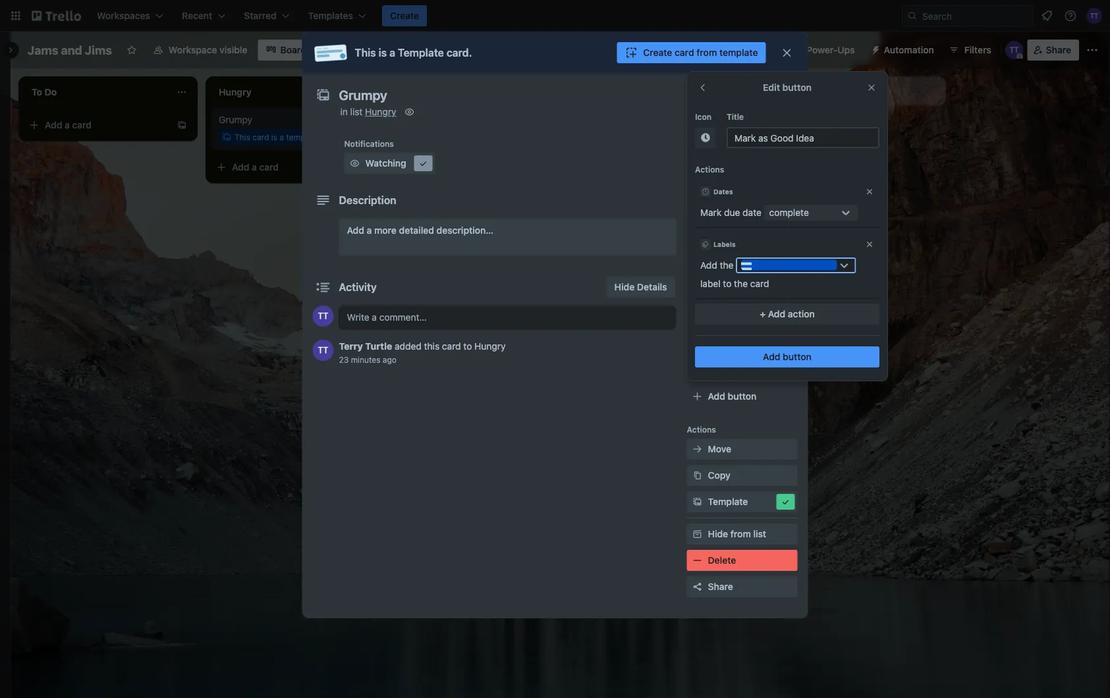 Task type: vqa. For each thing, say whether or not it's contained in the screenshot.
the right is
yes



Task type: locate. For each thing, give the bounding box(es) containing it.
1 vertical spatial ups
[[714, 318, 730, 327]]

0 vertical spatial automation
[[884, 44, 934, 55]]

add another list
[[791, 85, 860, 96]]

title
[[727, 112, 744, 121]]

edit button
[[763, 82, 812, 93]]

1 vertical spatial automation
[[687, 371, 732, 380]]

+ add action
[[760, 309, 815, 320]]

sm image inside labels link
[[691, 178, 704, 191]]

share button down the delete link
[[687, 577, 798, 598]]

1 vertical spatial this
[[235, 132, 250, 142]]

date
[[743, 207, 762, 218]]

sm image inside hide from list link
[[691, 528, 704, 541]]

sm image for checklist
[[691, 204, 704, 217]]

create for create
[[390, 10, 419, 21]]

1 vertical spatial list
[[350, 106, 363, 117]]

watching button
[[344, 153, 435, 174]]

0 vertical spatial power-ups
[[807, 44, 855, 55]]

create from template… image left grumpy
[[177, 120, 187, 130]]

power-ups up another
[[807, 44, 855, 55]]

1 horizontal spatial power-ups
[[807, 44, 855, 55]]

add a card button for create from template… icon to the left
[[24, 115, 171, 136]]

0 horizontal spatial from
[[697, 47, 717, 58]]

0 horizontal spatial add button
[[708, 391, 757, 402]]

to for add
[[704, 134, 712, 143]]

0 vertical spatial labels
[[708, 179, 737, 190]]

hungry
[[365, 106, 396, 117], [475, 341, 506, 352]]

another
[[811, 85, 844, 96]]

2 vertical spatial ups
[[759, 337, 776, 348]]

1 horizontal spatial add a card
[[232, 162, 279, 173]]

0 vertical spatial add a card
[[45, 120, 92, 130]]

actions up move
[[687, 425, 716, 434]]

ups
[[838, 44, 855, 55], [714, 318, 730, 327], [759, 337, 776, 348]]

sm image inside cover link
[[691, 257, 704, 270]]

visible
[[220, 44, 247, 55]]

jams
[[28, 43, 58, 57]]

1 vertical spatial hungry
[[475, 341, 506, 352]]

0 vertical spatial close image
[[865, 187, 874, 196]]

1 horizontal spatial is
[[379, 46, 387, 59]]

this
[[424, 341, 440, 352]]

create for create card from template
[[643, 47, 672, 58]]

0 horizontal spatial create
[[390, 10, 419, 21]]

share for bottommost share button
[[708, 581, 733, 592]]

power-ups
[[807, 44, 855, 55], [687, 318, 730, 327]]

0 horizontal spatial automation
[[687, 371, 732, 380]]

1 vertical spatial the
[[734, 278, 748, 289]]

0 horizontal spatial hungry
[[365, 106, 396, 117]]

checklist
[[708, 205, 749, 216]]

1 horizontal spatial to
[[704, 134, 712, 143]]

0 vertical spatial to
[[704, 134, 712, 143]]

dates
[[714, 188, 733, 195]]

template
[[398, 46, 444, 59], [708, 496, 748, 507]]

is down grumpy link
[[271, 132, 277, 142]]

0 horizontal spatial add a card
[[45, 120, 92, 130]]

share button
[[1028, 40, 1079, 61], [687, 577, 798, 598]]

sm image up the close popover image in the top of the page
[[865, 40, 884, 58]]

move
[[708, 444, 731, 455]]

ups inside button
[[838, 44, 855, 55]]

23
[[339, 355, 349, 364]]

this card is a template.
[[235, 132, 321, 142]]

share button down "0 notifications" "icon"
[[1028, 40, 1079, 61]]

0 vertical spatial this
[[355, 46, 376, 59]]

0 horizontal spatial share
[[708, 581, 733, 592]]

labels up the checklist
[[708, 179, 737, 190]]

create from template… image up add to template
[[738, 120, 748, 130]]

0 vertical spatial list
[[847, 85, 860, 96]]

template
[[719, 47, 758, 58], [714, 134, 749, 143]]

terry
[[339, 341, 363, 352]]

open information menu image
[[1064, 9, 1077, 22]]

1 vertical spatial hide
[[708, 529, 728, 540]]

sm image for automation
[[865, 40, 884, 58]]

notifications
[[344, 139, 394, 148]]

sm image left the copy
[[691, 469, 704, 482]]

0 vertical spatial the
[[720, 260, 734, 271]]

0 horizontal spatial ups
[[714, 318, 730, 327]]

members link
[[687, 148, 798, 169]]

button down action
[[783, 352, 812, 362]]

action
[[788, 309, 815, 320]]

2 close image from the top
[[865, 240, 874, 249]]

power-ups button
[[780, 40, 863, 61]]

add button up move link
[[708, 391, 757, 402]]

0 vertical spatial add button button
[[695, 347, 880, 368]]

sm image inside members link
[[691, 152, 704, 165]]

labels
[[708, 179, 737, 190], [714, 240, 736, 248]]

is down create button
[[379, 46, 387, 59]]

ups up add power-ups
[[714, 318, 730, 327]]

2 horizontal spatial list
[[847, 85, 860, 96]]

to inside terry turtle added this card to hungry 23 minutes ago
[[463, 341, 472, 352]]

1 vertical spatial template
[[708, 496, 748, 507]]

template down the copy
[[708, 496, 748, 507]]

sm image inside the delete link
[[691, 554, 704, 567]]

automation down 'search' image
[[884, 44, 934, 55]]

1 vertical spatial button
[[783, 352, 812, 362]]

list up the delete link
[[753, 529, 766, 540]]

card inside terry turtle added this card to hungry 23 minutes ago
[[442, 341, 461, 352]]

1 horizontal spatial template
[[708, 496, 748, 507]]

from inside button
[[697, 47, 717, 58]]

in list hungry
[[340, 106, 396, 117]]

button up move link
[[728, 391, 757, 402]]

sm image
[[865, 40, 884, 58], [699, 131, 712, 144], [691, 257, 704, 270], [691, 469, 704, 482], [691, 528, 704, 541]]

add to template
[[687, 134, 749, 143]]

button right the edit
[[782, 82, 812, 93]]

1 vertical spatial share
[[708, 581, 733, 592]]

template button
[[687, 492, 798, 513]]

1 horizontal spatial add a card button
[[211, 157, 358, 178]]

to down icon
[[704, 134, 712, 143]]

0 vertical spatial share
[[1046, 44, 1071, 55]]

icon
[[695, 112, 712, 121]]

add a card button
[[24, 115, 171, 136], [211, 157, 358, 178]]

1 vertical spatial terry turtle (terryturtle) image
[[1005, 41, 1024, 59]]

1 vertical spatial share button
[[687, 577, 798, 598]]

0 vertical spatial share button
[[1028, 40, 1079, 61]]

sm image inside copy link
[[691, 469, 704, 482]]

sm image for template
[[691, 495, 704, 509]]

add button
[[763, 352, 812, 362], [708, 391, 757, 402]]

0 horizontal spatial power-ups
[[687, 318, 730, 327]]

1 horizontal spatial add button
[[763, 352, 812, 362]]

terry turtle (terryturtle) image
[[313, 306, 334, 327], [313, 340, 334, 361]]

1 horizontal spatial share
[[1046, 44, 1071, 55]]

template inside button
[[719, 47, 758, 58]]

1 horizontal spatial power-
[[728, 337, 759, 348]]

add button for the 'add button' button to the bottom
[[708, 391, 757, 402]]

sm image left cover at the right top
[[691, 257, 704, 270]]

sm image
[[403, 105, 416, 119], [691, 152, 704, 165], [348, 157, 361, 170], [417, 157, 430, 170], [691, 178, 704, 191], [691, 204, 704, 217], [691, 443, 704, 456], [691, 495, 704, 509], [779, 495, 792, 509], [691, 554, 704, 567]]

automation down add power-ups
[[687, 371, 732, 380]]

create card from template
[[643, 47, 758, 58]]

terry turtle (terryturtle) image right the filters
[[1005, 41, 1024, 59]]

add button down + add action
[[763, 352, 812, 362]]

color: blue, title: none image
[[741, 260, 837, 270]]

0 vertical spatial template
[[398, 46, 444, 59]]

create from template… image down notifications at the left top of the page
[[364, 162, 374, 173]]

share left show menu icon
[[1046, 44, 1071, 55]]

2 vertical spatial power-
[[728, 337, 759, 348]]

power- down 'custom fields' button
[[728, 337, 759, 348]]

create from template… image
[[177, 120, 187, 130], [738, 120, 748, 130], [364, 162, 374, 173]]

1 horizontal spatial create from template… image
[[364, 162, 374, 173]]

add a card for create from template… icon to the middle "add a card" button
[[232, 162, 279, 173]]

2 vertical spatial list
[[753, 529, 766, 540]]

add another list button
[[767, 76, 946, 105]]

card
[[675, 47, 694, 58], [72, 120, 92, 130], [253, 132, 269, 142], [259, 162, 279, 173], [750, 278, 769, 289], [442, 341, 461, 352]]

star or unstar board image
[[126, 45, 137, 55]]

sm image inside checklist link
[[691, 204, 704, 217]]

hide
[[614, 282, 635, 293], [708, 529, 728, 540]]

hide left details
[[614, 282, 635, 293]]

this right 'customize views' icon
[[355, 46, 376, 59]]

ups down +
[[759, 337, 776, 348]]

hungry inside terry turtle added this card to hungry 23 minutes ago
[[475, 341, 506, 352]]

list left the close popover image in the top of the page
[[847, 85, 860, 96]]

0 horizontal spatial template
[[398, 46, 444, 59]]

sm image inside automation button
[[865, 40, 884, 58]]

description
[[339, 194, 396, 207]]

hide from list link
[[687, 524, 798, 545]]

workspace
[[169, 44, 217, 55]]

0 vertical spatial ups
[[838, 44, 855, 55]]

sm image for hide from list
[[691, 528, 704, 541]]

labels link
[[687, 174, 798, 195]]

is
[[379, 46, 387, 59], [271, 132, 277, 142]]

power-
[[807, 44, 838, 55], [687, 318, 714, 327], [728, 337, 759, 348]]

hide up the delete
[[708, 529, 728, 540]]

hungry up notifications at the left top of the page
[[365, 106, 396, 117]]

1 horizontal spatial this
[[355, 46, 376, 59]]

0 vertical spatial hungry
[[365, 106, 396, 117]]

primary element
[[0, 0, 1110, 32]]

list right in
[[350, 106, 363, 117]]

add power-ups
[[708, 337, 776, 348]]

1 vertical spatial close image
[[865, 240, 874, 249]]

1 horizontal spatial from
[[731, 529, 751, 540]]

share
[[1046, 44, 1071, 55], [708, 581, 733, 592]]

power-ups down the custom
[[687, 318, 730, 327]]

0 vertical spatial actions
[[695, 165, 724, 174]]

terry turtle (terryturtle) image
[[1087, 8, 1102, 24], [1005, 41, 1024, 59]]

template left 'card.'
[[398, 46, 444, 59]]

1 vertical spatial add a card button
[[211, 157, 358, 178]]

2 horizontal spatial power-
[[807, 44, 838, 55]]

list inside button
[[847, 85, 860, 96]]

to right the "this"
[[463, 341, 472, 352]]

add a card for "add a card" button corresponding to create from template… icon to the left
[[45, 120, 92, 130]]

1 horizontal spatial share button
[[1028, 40, 1079, 61]]

ups up add another list button
[[838, 44, 855, 55]]

0 horizontal spatial this
[[235, 132, 250, 142]]

1 horizontal spatial hungry
[[475, 341, 506, 352]]

1 vertical spatial add button button
[[687, 386, 798, 407]]

actions down members
[[695, 165, 724, 174]]

2 horizontal spatial ups
[[838, 44, 855, 55]]

1 horizontal spatial list
[[753, 529, 766, 540]]

0 vertical spatial button
[[782, 82, 812, 93]]

description…
[[437, 225, 494, 236]]

power- up add another list
[[807, 44, 838, 55]]

2 vertical spatial to
[[463, 341, 472, 352]]

add a more detailed description…
[[347, 225, 494, 236]]

0 horizontal spatial hide
[[614, 282, 635, 293]]

add a card
[[45, 120, 92, 130], [232, 162, 279, 173]]

filters
[[964, 44, 991, 55]]

show menu image
[[1086, 43, 1099, 57]]

automation
[[884, 44, 934, 55], [687, 371, 732, 380]]

0 horizontal spatial the
[[720, 260, 734, 271]]

1 vertical spatial add a card
[[232, 162, 279, 173]]

workspace visible
[[169, 44, 247, 55]]

add the
[[700, 260, 734, 271]]

delete
[[708, 555, 736, 566]]

None text field
[[332, 83, 767, 107]]

0 horizontal spatial share button
[[687, 577, 798, 598]]

hungry link
[[365, 106, 396, 117]]

2 horizontal spatial to
[[723, 278, 732, 289]]

add
[[791, 85, 808, 96], [45, 120, 62, 130], [687, 134, 702, 143], [232, 162, 249, 173], [347, 225, 364, 236], [700, 260, 717, 271], [768, 309, 786, 320], [708, 337, 725, 348], [763, 352, 780, 362], [708, 391, 725, 402]]

the
[[720, 260, 734, 271], [734, 278, 748, 289]]

1 close image from the top
[[865, 187, 874, 196]]

label to the card
[[700, 278, 769, 289]]

0 vertical spatial from
[[697, 47, 717, 58]]

sm image for copy
[[691, 469, 704, 482]]

0 vertical spatial add button
[[763, 352, 812, 362]]

share for topmost share button
[[1046, 44, 1071, 55]]

1 vertical spatial create
[[643, 47, 672, 58]]

1 horizontal spatial automation
[[884, 44, 934, 55]]

0 vertical spatial power-
[[807, 44, 838, 55]]

from up return to previous screen 'icon'
[[697, 47, 717, 58]]

hungry down write a comment text field
[[475, 341, 506, 352]]

close image
[[865, 187, 874, 196], [865, 240, 874, 249]]

cover
[[708, 258, 734, 269]]

create inside primary element
[[390, 10, 419, 21]]

due
[[724, 207, 740, 218]]

1 horizontal spatial create
[[643, 47, 672, 58]]

checklist link
[[687, 200, 798, 221]]

and
[[61, 43, 82, 57]]

edit
[[763, 82, 780, 93]]

to
[[704, 134, 712, 143], [723, 278, 732, 289], [463, 341, 472, 352]]

0 horizontal spatial to
[[463, 341, 472, 352]]

0 horizontal spatial is
[[271, 132, 277, 142]]

this down grumpy
[[235, 132, 250, 142]]

this is a template card.
[[355, 46, 472, 59]]

sm image inside move link
[[691, 443, 704, 456]]

labels up cover at the right top
[[714, 240, 736, 248]]

from
[[697, 47, 717, 58], [731, 529, 751, 540]]

1 terry turtle (terryturtle) image from the top
[[313, 306, 334, 327]]

0 vertical spatial add a card button
[[24, 115, 171, 136]]

to right label
[[723, 278, 732, 289]]

power-ups inside button
[[807, 44, 855, 55]]

1 vertical spatial to
[[723, 278, 732, 289]]

terry turtle (terryturtle) image right "open information menu" icon
[[1087, 8, 1102, 24]]

0 vertical spatial terry turtle (terryturtle) image
[[313, 306, 334, 327]]

0 horizontal spatial add a card button
[[24, 115, 171, 136]]

label
[[700, 278, 721, 289]]

0 vertical spatial create
[[390, 10, 419, 21]]

sm image left hide from list
[[691, 528, 704, 541]]

close image for add
[[865, 240, 874, 249]]

Write a comment text field
[[339, 306, 676, 329]]

power- down label
[[687, 318, 714, 327]]

from up the delete link
[[731, 529, 751, 540]]

0 vertical spatial hide
[[614, 282, 635, 293]]

add button button up move link
[[687, 386, 798, 407]]

sm image for delete
[[691, 554, 704, 567]]

details
[[637, 282, 667, 293]]

add button button down + add action
[[695, 347, 880, 368]]

1 vertical spatial add button
[[708, 391, 757, 402]]

0 vertical spatial terry turtle (terryturtle) image
[[1087, 8, 1102, 24]]

share down the delete
[[708, 581, 733, 592]]

members
[[708, 153, 749, 163]]

1 vertical spatial terry turtle (terryturtle) image
[[313, 340, 334, 361]]

sm image for labels
[[691, 178, 704, 191]]

1 horizontal spatial hide
[[708, 529, 728, 540]]

create
[[390, 10, 419, 21], [643, 47, 672, 58]]



Task type: describe. For each thing, give the bounding box(es) containing it.
return to previous screen image
[[698, 82, 708, 93]]

board link
[[258, 40, 314, 61]]

sm image for move
[[691, 443, 704, 456]]

sm image down icon
[[699, 131, 712, 144]]

this for this is a template card.
[[355, 46, 376, 59]]

hide details link
[[607, 277, 675, 298]]

card.
[[447, 46, 472, 59]]

2 horizontal spatial create from template… image
[[738, 120, 748, 130]]

attachment button
[[687, 227, 798, 248]]

custom fields
[[708, 284, 770, 295]]

close popover image
[[866, 82, 877, 93]]

board
[[280, 44, 306, 55]]

0 horizontal spatial list
[[350, 106, 363, 117]]

attachment
[[708, 232, 759, 242]]

jims
[[85, 43, 112, 57]]

hide for hide from list
[[708, 529, 728, 540]]

filters button
[[945, 40, 995, 61]]

close image for mark due date
[[865, 187, 874, 196]]

0 horizontal spatial create from template… image
[[177, 120, 187, 130]]

0 vertical spatial is
[[379, 46, 387, 59]]

fields
[[744, 284, 770, 295]]

Search field
[[918, 6, 1033, 26]]

more
[[374, 225, 397, 236]]

cover link
[[687, 253, 798, 274]]

add button for top the 'add button' button
[[763, 352, 812, 362]]

create card from template button
[[617, 42, 766, 63]]

grumpy link
[[219, 113, 372, 127]]

template.
[[286, 132, 321, 142]]

add power-ups link
[[687, 332, 798, 353]]

in
[[340, 106, 348, 117]]

power- inside button
[[807, 44, 838, 55]]

mark due date
[[700, 207, 762, 218]]

1 vertical spatial template
[[714, 134, 749, 143]]

list for hide from list
[[753, 529, 766, 540]]

23 minutes ago link
[[339, 355, 397, 364]]

1 vertical spatial from
[[731, 529, 751, 540]]

copy
[[708, 470, 731, 481]]

switch to… image
[[9, 9, 22, 22]]

copy link
[[687, 465, 798, 486]]

watching
[[365, 158, 406, 169]]

grumpy
[[219, 114, 252, 125]]

add a card button for create from template… icon to the middle
[[211, 157, 358, 178]]

added
[[395, 341, 422, 352]]

hide for hide details
[[614, 282, 635, 293]]

sm image for members
[[691, 152, 704, 165]]

move link
[[687, 439, 798, 460]]

1 vertical spatial power-ups
[[687, 318, 730, 327]]

complete
[[769, 207, 809, 218]]

mark
[[700, 207, 722, 218]]

custom fields button
[[687, 283, 798, 296]]

1 vertical spatial labels
[[714, 240, 736, 248]]

detailed
[[399, 225, 434, 236]]

activity
[[339, 281, 377, 294]]

customize views image
[[321, 43, 334, 57]]

search image
[[907, 11, 918, 21]]

automation button
[[865, 40, 942, 61]]

2 terry turtle (terryturtle) image from the top
[[313, 340, 334, 361]]

add a more detailed description… link
[[339, 219, 676, 256]]

create button
[[382, 5, 427, 26]]

delete link
[[687, 550, 798, 571]]

minutes
[[351, 355, 380, 364]]

turtle
[[365, 341, 392, 352]]

sm image for watching
[[348, 157, 361, 170]]

to for label
[[723, 278, 732, 289]]

template inside button
[[708, 496, 748, 507]]

terry turtle added this card to hungry 23 minutes ago
[[339, 341, 506, 364]]

automation inside automation button
[[884, 44, 934, 55]]

jams and jims
[[28, 43, 112, 57]]

ago
[[383, 355, 397, 364]]

this for this card is a template.
[[235, 132, 250, 142]]

+
[[760, 309, 766, 320]]

list for add another list
[[847, 85, 860, 96]]

1 horizontal spatial terry turtle (terryturtle) image
[[1087, 8, 1102, 24]]

hide details
[[614, 282, 667, 293]]

hide from list
[[708, 529, 766, 540]]

Board name text field
[[21, 40, 119, 61]]

custom
[[708, 284, 742, 295]]

1 vertical spatial actions
[[687, 425, 716, 434]]

0 horizontal spatial terry turtle (terryturtle) image
[[1005, 41, 1024, 59]]

2 vertical spatial button
[[728, 391, 757, 402]]

0 notifications image
[[1039, 8, 1055, 24]]

1 vertical spatial is
[[271, 132, 277, 142]]

1 vertical spatial power-
[[687, 318, 714, 327]]

workspace visible button
[[145, 40, 255, 61]]

sm image for cover
[[691, 257, 704, 270]]

1 horizontal spatial ups
[[759, 337, 776, 348]]

1 horizontal spatial the
[[734, 278, 748, 289]]

Mark due date… text field
[[727, 127, 880, 148]]



